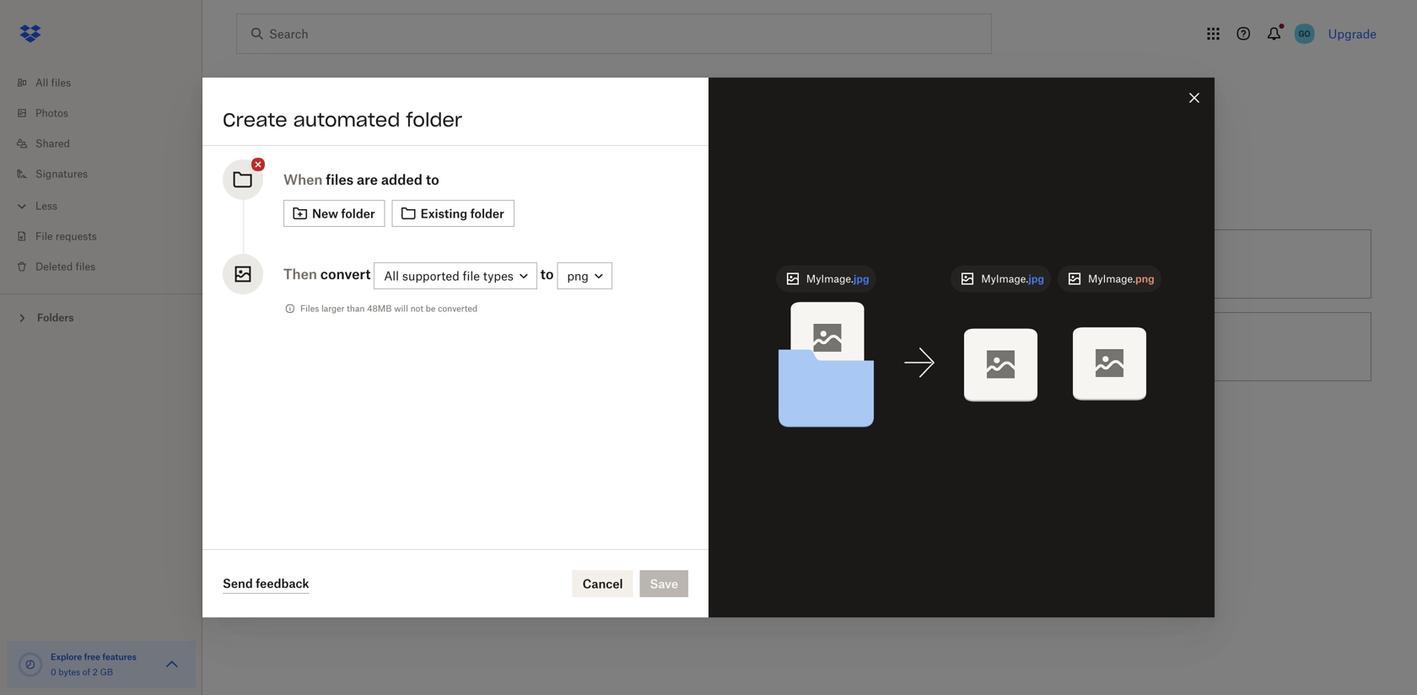 Task type: locate. For each thing, give the bounding box(es) containing it.
a for rule
[[710, 257, 717, 271]]

files up "myimage. png"
[[1119, 257, 1142, 271]]

signatures
[[35, 168, 88, 180]]

all inside list
[[35, 76, 48, 89]]

set a rule that renames files
[[688, 257, 845, 271]]

all
[[35, 76, 48, 89], [384, 269, 399, 283]]

1 horizontal spatial convert
[[818, 340, 860, 354]]

0 horizontal spatial convert
[[320, 266, 371, 282]]

1 horizontal spatial choose
[[688, 340, 730, 354]]

file requests
[[35, 230, 97, 243]]

1 vertical spatial all
[[384, 269, 399, 283]]

0 horizontal spatial myimage. jpg
[[807, 273, 870, 285]]

0 horizontal spatial file
[[463, 269, 480, 283]]

choose a category to sort files by button
[[230, 223, 613, 305]]

new
[[312, 206, 338, 221]]

to left sort
[[411, 257, 422, 271]]

larger
[[321, 303, 345, 314]]

to right videos
[[902, 340, 913, 354]]

files inside the unzip files button
[[1107, 340, 1130, 354]]

create automated folder
[[223, 108, 463, 132]]

folder for existing folder
[[471, 206, 504, 221]]

2 horizontal spatial myimage.
[[1089, 273, 1136, 285]]

file left format
[[743, 340, 760, 354]]

convert
[[1071, 257, 1115, 271]]

quota usage element
[[17, 651, 44, 678]]

folder up added
[[406, 108, 463, 132]]

a left category
[[350, 257, 357, 271]]

a left format
[[733, 340, 740, 354]]

supported
[[402, 269, 460, 283]]

folders button
[[0, 305, 203, 330]]

convert left videos
[[818, 340, 860, 354]]

than
[[347, 303, 365, 314]]

choose left format
[[688, 340, 730, 354]]

2 myimage. from the left
[[982, 273, 1029, 285]]

0 horizontal spatial folder
[[341, 206, 375, 221]]

files right renames
[[822, 257, 845, 271]]

all inside popup button
[[384, 269, 399, 283]]

a
[[350, 257, 357, 271], [710, 257, 717, 271], [733, 340, 740, 354]]

file
[[463, 269, 480, 283], [743, 340, 760, 354]]

file left the 'types'
[[463, 269, 480, 283]]

0 horizontal spatial a
[[350, 257, 357, 271]]

a right the set
[[710, 257, 717, 271]]

0 horizontal spatial myimage.
[[807, 273, 854, 285]]

choose a file format to convert videos to button
[[613, 305, 996, 388]]

file inside the "all supported file types" popup button
[[463, 269, 480, 283]]

0 horizontal spatial all
[[35, 76, 48, 89]]

folder right new
[[341, 206, 375, 221]]

choose inside button
[[305, 257, 347, 271]]

1 horizontal spatial file
[[743, 340, 760, 354]]

file inside the choose a file format to convert videos to button
[[743, 340, 760, 354]]

1 vertical spatial convert
[[818, 340, 860, 354]]

automation
[[290, 189, 371, 207]]

0 vertical spatial file
[[463, 269, 480, 283]]

files
[[51, 76, 71, 89], [326, 171, 354, 188], [451, 257, 474, 271], [822, 257, 845, 271], [1119, 257, 1142, 271], [76, 260, 95, 273], [1107, 340, 1130, 354]]

2 horizontal spatial folder
[[471, 206, 504, 221]]

sort
[[426, 257, 447, 271]]

0 horizontal spatial jpg
[[854, 273, 870, 285]]

myimage.
[[807, 273, 854, 285], [982, 273, 1029, 285], [1089, 273, 1136, 285]]

create automated folder dialog
[[203, 78, 1215, 618]]

1 myimage. from the left
[[807, 273, 854, 285]]

convert up than in the top of the page
[[320, 266, 371, 282]]

when
[[284, 171, 323, 188]]

then convert
[[284, 266, 371, 282]]

files right deleted
[[76, 260, 95, 273]]

1 horizontal spatial myimage.
[[982, 273, 1029, 285]]

myimage. jpg
[[807, 273, 870, 285], [982, 273, 1045, 285]]

photos
[[35, 107, 68, 119]]

all for all files
[[35, 76, 48, 89]]

2 myimage. jpg from the left
[[982, 273, 1045, 285]]

all files link
[[14, 68, 203, 98]]

2 horizontal spatial a
[[733, 340, 740, 354]]

folder inside "button"
[[471, 206, 504, 221]]

files left by
[[451, 257, 474, 271]]

choose up larger
[[305, 257, 347, 271]]

png down convert files to pdfs
[[1136, 273, 1155, 285]]

files up automation
[[326, 171, 354, 188]]

unzip
[[1071, 340, 1104, 354]]

unzip files button
[[996, 305, 1379, 388]]

folders
[[37, 311, 74, 324]]

an
[[268, 189, 286, 207]]

send
[[223, 576, 253, 591]]

1 horizontal spatial jpg
[[1029, 273, 1045, 285]]

0 vertical spatial convert
[[320, 266, 371, 282]]

all supported file types button
[[374, 262, 537, 289]]

0 vertical spatial all
[[35, 76, 48, 89]]

to inside button
[[411, 257, 422, 271]]

1 horizontal spatial all
[[384, 269, 399, 283]]

shared
[[35, 137, 70, 150]]

to left png dropdown button
[[541, 266, 554, 282]]

a inside button
[[733, 340, 740, 354]]

convert files to pdfs
[[1071, 257, 1189, 271]]

gb
[[100, 667, 113, 678]]

files inside set a rule that renames files button
[[822, 257, 845, 271]]

0
[[51, 667, 56, 678]]

by
[[477, 257, 490, 271]]

folder inside button
[[341, 206, 375, 221]]

1 vertical spatial choose
[[688, 340, 730, 354]]

choose
[[305, 257, 347, 271], [688, 340, 730, 354]]

existing
[[421, 206, 468, 221]]

1 horizontal spatial a
[[710, 257, 717, 271]]

2 jpg from the left
[[1029, 273, 1045, 285]]

files up photos
[[51, 76, 71, 89]]

1 horizontal spatial folder
[[406, 108, 463, 132]]

shared link
[[14, 128, 203, 159]]

be
[[426, 303, 436, 314]]

videos
[[863, 340, 899, 354]]

requests
[[56, 230, 97, 243]]

category
[[360, 257, 408, 271]]

add
[[236, 189, 264, 207]]

jpg
[[854, 273, 870, 285], [1029, 273, 1045, 285]]

that
[[745, 257, 767, 271]]

renames
[[770, 257, 818, 271]]

pdfs
[[1159, 257, 1189, 271]]

less
[[35, 200, 57, 212]]

1 jpg from the left
[[854, 273, 870, 285]]

list
[[0, 57, 203, 294]]

png
[[567, 269, 589, 283], [1136, 273, 1155, 285]]

png right the 'types'
[[567, 269, 589, 283]]

folder
[[406, 108, 463, 132], [341, 206, 375, 221], [471, 206, 504, 221]]

free
[[84, 652, 100, 662]]

folder right existing
[[471, 206, 504, 221]]

send feedback button
[[223, 574, 309, 594]]

all up files larger than 48mb will not be converted at the left
[[384, 269, 399, 283]]

format
[[763, 340, 801, 354]]

files inside choose a category to sort files by button
[[451, 257, 474, 271]]

choose for choose a file format to convert videos to
[[688, 340, 730, 354]]

deleted
[[35, 260, 73, 273]]

0 horizontal spatial choose
[[305, 257, 347, 271]]

convert
[[320, 266, 371, 282], [818, 340, 860, 354]]

signatures link
[[14, 159, 203, 189]]

file requests link
[[14, 221, 203, 251]]

feedback
[[256, 576, 309, 591]]

add an automation
[[236, 189, 371, 207]]

all up photos
[[35, 76, 48, 89]]

0 vertical spatial choose
[[305, 257, 347, 271]]

files inside deleted files link
[[76, 260, 95, 273]]

files right unzip
[[1107, 340, 1130, 354]]

1 vertical spatial file
[[743, 340, 760, 354]]

to
[[426, 171, 439, 188], [411, 257, 422, 271], [1145, 257, 1156, 271], [541, 266, 554, 282], [804, 340, 815, 354], [902, 340, 913, 354]]

a for category
[[350, 257, 357, 271]]

1 myimage. jpg from the left
[[807, 273, 870, 285]]

explore
[[51, 652, 82, 662]]

features
[[102, 652, 137, 662]]

files inside all files link
[[51, 76, 71, 89]]

png button
[[557, 262, 613, 289]]

0 horizontal spatial png
[[567, 269, 589, 283]]

1 horizontal spatial png
[[1136, 273, 1155, 285]]

1 horizontal spatial myimage. jpg
[[982, 273, 1045, 285]]

choose inside button
[[688, 340, 730, 354]]

files
[[300, 303, 319, 314]]



Task type: describe. For each thing, give the bounding box(es) containing it.
explore free features 0 bytes of 2 gb
[[51, 652, 137, 678]]

to left pdfs
[[1145, 257, 1156, 271]]

automated
[[293, 108, 400, 132]]

new folder button
[[284, 200, 385, 227]]

choose a category to sort files by
[[305, 257, 490, 271]]

all files
[[35, 76, 71, 89]]

dropbox image
[[14, 17, 47, 51]]

all for all supported file types
[[384, 269, 399, 283]]

will
[[394, 303, 408, 314]]

add an automation main content
[[230, 122, 1418, 695]]

convert inside create automated folder dialog
[[320, 266, 371, 282]]

deleted files
[[35, 260, 95, 273]]

less image
[[14, 198, 30, 215]]

are
[[357, 171, 378, 188]]

2
[[93, 667, 98, 678]]

send feedback
[[223, 576, 309, 591]]

deleted files link
[[14, 251, 203, 282]]

upgrade link
[[1329, 27, 1377, 41]]

existing folder
[[421, 206, 504, 221]]

cancel
[[583, 577, 623, 591]]

choose a file format to convert videos to
[[688, 340, 913, 354]]

photos link
[[14, 98, 203, 128]]

upgrade
[[1329, 27, 1377, 41]]

files inside convert files to pdfs button
[[1119, 257, 1142, 271]]

png inside png dropdown button
[[567, 269, 589, 283]]

types
[[483, 269, 514, 283]]

set a rule that renames files button
[[613, 223, 996, 305]]

then
[[284, 266, 317, 282]]

convert files to pdfs button
[[996, 223, 1379, 305]]

files larger than 48mb will not be converted
[[300, 303, 478, 314]]

file
[[35, 230, 53, 243]]

file for a
[[743, 340, 760, 354]]

existing folder button
[[392, 200, 515, 227]]

create
[[223, 108, 287, 132]]

cancel button
[[573, 570, 633, 597]]

convert inside button
[[818, 340, 860, 354]]

converted
[[438, 303, 478, 314]]

to right added
[[426, 171, 439, 188]]

48mb
[[367, 303, 392, 314]]

folder for new folder
[[341, 206, 375, 221]]

file for supported
[[463, 269, 480, 283]]

all supported file types
[[384, 269, 514, 283]]

set
[[688, 257, 707, 271]]

files are added to
[[326, 171, 439, 188]]

added
[[381, 171, 423, 188]]

not
[[411, 303, 424, 314]]

rule
[[720, 257, 742, 271]]

bytes
[[59, 667, 80, 678]]

3 myimage. from the left
[[1089, 273, 1136, 285]]

choose for choose a category to sort files by
[[305, 257, 347, 271]]

list containing all files
[[0, 57, 203, 294]]

unzip files
[[1071, 340, 1130, 354]]

of
[[83, 667, 90, 678]]

myimage. png
[[1089, 273, 1155, 285]]

new folder
[[312, 206, 375, 221]]

files inside create automated folder dialog
[[326, 171, 354, 188]]

a for file
[[733, 340, 740, 354]]

to right format
[[804, 340, 815, 354]]



Task type: vqa. For each thing, say whether or not it's contained in the screenshot.
then
yes



